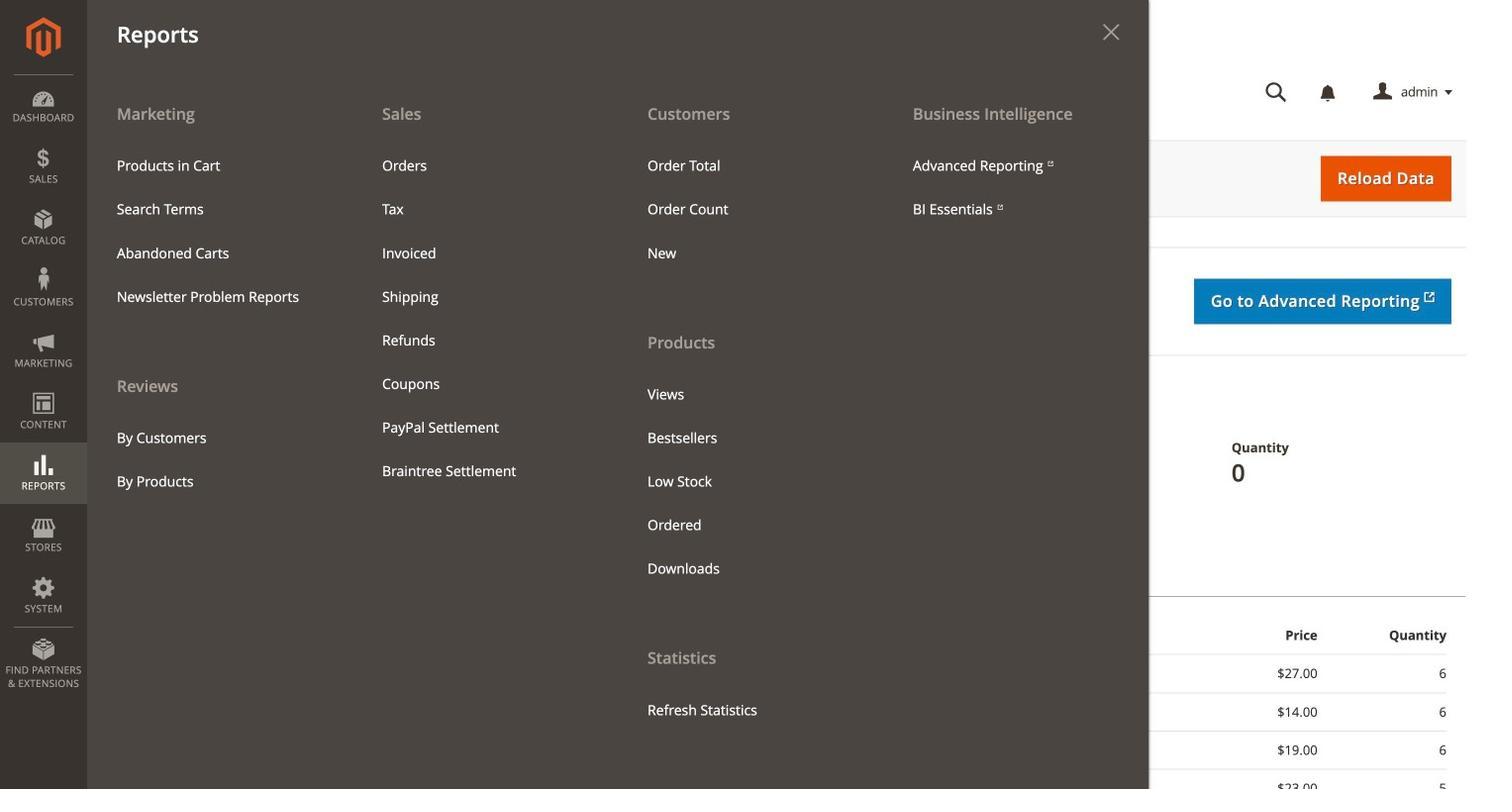 Task type: locate. For each thing, give the bounding box(es) containing it.
magento admin panel image
[[26, 17, 61, 57]]

menu
[[87, 91, 1149, 789], [87, 91, 353, 504], [618, 91, 884, 733], [102, 144, 338, 319], [368, 144, 603, 493], [633, 144, 869, 275], [898, 144, 1134, 232], [633, 373, 869, 591], [102, 417, 338, 504]]

menu bar
[[0, 0, 1149, 789]]



Task type: vqa. For each thing, say whether or not it's contained in the screenshot.
the Magento Admin Panel ICON
yes



